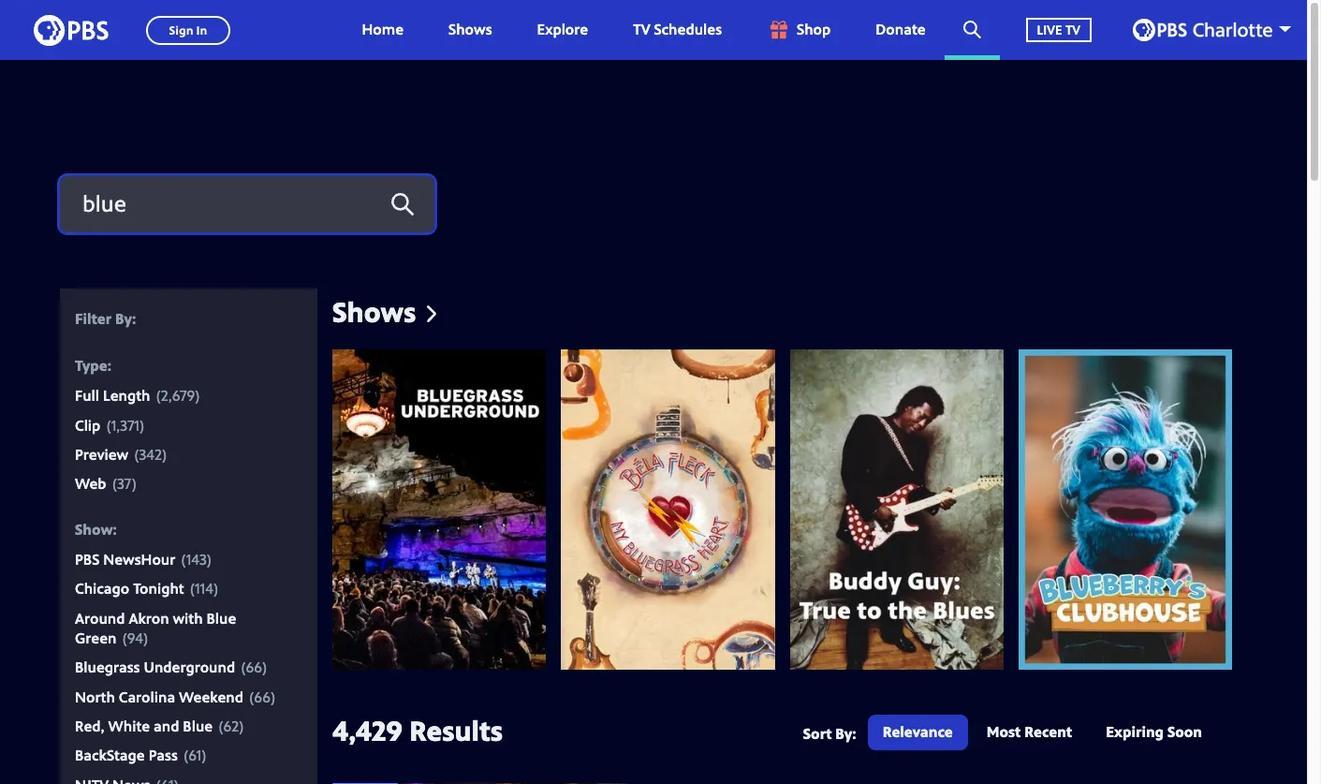 Task type: locate. For each thing, give the bounding box(es) containing it.
shows
[[449, 19, 492, 40], [333, 292, 416, 331]]

0 vertical spatial :
[[107, 355, 112, 375]]

114
[[195, 578, 214, 599]]

tv schedules
[[633, 19, 722, 40]]

:
[[107, 355, 112, 375], [113, 519, 117, 539]]

filter
[[75, 308, 112, 329]]

home
[[362, 19, 404, 40]]

donate link
[[858, 0, 945, 60]]

1 vertical spatial by:
[[836, 723, 857, 743]]

live
[[1038, 20, 1063, 38]]

newshour
[[103, 549, 175, 570]]

94
[[127, 628, 143, 648]]

) right underground
[[262, 657, 267, 678]]

tv left schedules
[[633, 19, 651, 40]]

filter by:
[[75, 308, 136, 329]]

by: right sort
[[836, 723, 857, 743]]

37
[[117, 473, 132, 494]]

shows link
[[430, 0, 511, 60], [333, 292, 437, 331]]

0 vertical spatial 66
[[246, 657, 262, 678]]

bluegrass
[[75, 657, 140, 678]]

tv right live
[[1066, 20, 1081, 38]]

blue up 61
[[183, 716, 213, 736]]

1 horizontal spatial :
[[113, 519, 117, 539]]

blue right with
[[207, 608, 236, 628]]

type :
[[75, 355, 112, 375]]

underground
[[144, 657, 235, 678]]

) right pass on the left bottom of page
[[202, 745, 207, 766]]

backstage
[[75, 745, 145, 766]]

0 horizontal spatial by:
[[115, 308, 136, 329]]

type
[[75, 355, 107, 375]]

1 vertical spatial :
[[113, 519, 117, 539]]

4,429
[[333, 711, 403, 750]]

66 right underground
[[246, 657, 262, 678]]

expiring
[[1107, 722, 1165, 742]]

0 vertical spatial shows
[[449, 19, 492, 40]]

1 vertical spatial shows
[[333, 292, 416, 331]]

143
[[186, 549, 207, 570]]

61
[[188, 745, 202, 766]]

( right green
[[122, 628, 127, 648]]

by:
[[115, 308, 136, 329], [836, 723, 857, 743]]

preview
[[75, 444, 129, 465]]

and
[[154, 716, 179, 736]]

tonight
[[133, 578, 184, 599]]

: for show
[[113, 519, 117, 539]]

0 horizontal spatial tv
[[633, 19, 651, 40]]

)
[[195, 385, 200, 406], [140, 415, 145, 435], [162, 444, 167, 465], [132, 473, 137, 494], [207, 549, 212, 570], [214, 578, 219, 599], [143, 628, 148, 648], [262, 657, 267, 678], [271, 686, 276, 707], [239, 716, 244, 736], [202, 745, 207, 766]]

1 vertical spatial blue
[[183, 716, 213, 736]]

around akron with blue green
[[75, 608, 236, 648]]

) up 114
[[207, 549, 212, 570]]

by: for filter by:
[[115, 308, 136, 329]]

sort by:
[[804, 723, 857, 743]]

0 horizontal spatial :
[[107, 355, 112, 375]]

( right web
[[112, 473, 117, 494]]

Search search field
[[60, 176, 435, 232]]

blue
[[207, 608, 236, 628], [183, 716, 213, 736]]

) right the tonight
[[214, 578, 219, 599]]

expiring soon
[[1107, 722, 1203, 742]]

0 vertical spatial by:
[[115, 308, 136, 329]]

1 vertical spatial shows link
[[333, 292, 437, 331]]

: up newshour on the left bottom
[[113, 519, 117, 539]]

66
[[246, 657, 262, 678], [254, 686, 271, 707]]

clip
[[75, 415, 101, 435]]

0 horizontal spatial shows
[[333, 292, 416, 331]]

tv inside 'link'
[[633, 19, 651, 40]]

length
[[103, 385, 150, 406]]

by: right the "filter"
[[115, 308, 136, 329]]

explore
[[537, 19, 588, 40]]

: for type
[[107, 355, 112, 375]]

( right 'weekend'
[[249, 686, 254, 707]]

relevance
[[883, 722, 953, 742]]

(
[[156, 385, 161, 406], [106, 415, 111, 435], [134, 444, 139, 465], [112, 473, 117, 494], [181, 549, 186, 570], [190, 578, 195, 599], [122, 628, 127, 648], [241, 657, 246, 678], [249, 686, 254, 707], [218, 716, 223, 736], [184, 745, 188, 766]]

( 94 )
[[122, 628, 148, 648]]

1,371
[[111, 415, 140, 435]]

blue inside bluegrass underground ( 66 ) north carolina weekend ( 66 ) red, white and blue ( 62 ) backstage pass ( 61 )
[[183, 716, 213, 736]]

1 horizontal spatial by:
[[836, 723, 857, 743]]

buddy guy: true to the blues image
[[790, 349, 1004, 670]]

pbs newshour ( 143 ) chicago tonight ( 114 )
[[75, 549, 219, 599]]

green
[[75, 628, 117, 648]]

tv
[[633, 19, 651, 40], [1066, 20, 1081, 38]]

red,
[[75, 716, 105, 736]]

: up length
[[107, 355, 112, 375]]

0 vertical spatial blue
[[207, 608, 236, 628]]

66 right 'weekend'
[[254, 686, 271, 707]]

white
[[108, 716, 150, 736]]



Task type: describe. For each thing, give the bounding box(es) containing it.
carolina
[[119, 686, 175, 707]]

( down 143
[[190, 578, 195, 599]]

1 horizontal spatial tv
[[1066, 20, 1081, 38]]

with
[[173, 608, 203, 628]]

show
[[75, 519, 113, 539]]

most
[[987, 722, 1022, 742]]

) right web
[[132, 473, 137, 494]]

) right length
[[195, 385, 200, 406]]

around
[[75, 608, 125, 628]]

) right 'weekend'
[[271, 686, 276, 707]]

( right length
[[156, 385, 161, 406]]

) up 342 on the left bottom
[[140, 415, 145, 435]]

( up the tonight
[[181, 549, 186, 570]]

full
[[75, 385, 99, 406]]

1 horizontal spatial shows
[[449, 19, 492, 40]]

1 vertical spatial 66
[[254, 686, 271, 707]]

( right pass on the left bottom of page
[[184, 745, 188, 766]]

explore link
[[519, 0, 607, 60]]

akron
[[129, 608, 169, 628]]

home link
[[343, 0, 423, 60]]

sort
[[804, 723, 832, 743]]

) down "2,679"
[[162, 444, 167, 465]]

4,429 results
[[333, 711, 503, 750]]

béla fleck: my bluegrass heart image
[[561, 349, 775, 670]]

pbs
[[75, 549, 100, 570]]

web
[[75, 473, 106, 494]]

blue inside around akron with blue green
[[207, 608, 236, 628]]

342
[[139, 444, 162, 465]]

live tv link
[[1008, 0, 1111, 60]]

schedules
[[654, 19, 722, 40]]

live tv
[[1038, 20, 1081, 38]]

( down 1,371
[[134, 444, 139, 465]]

tv schedules link
[[615, 0, 741, 60]]

most recent
[[987, 722, 1073, 742]]

results
[[410, 711, 503, 750]]

bluegrass underground ( 66 ) north carolina weekend ( 66 ) red, white and blue ( 62 ) backstage pass ( 61 )
[[75, 657, 276, 766]]

show :
[[75, 519, 117, 539]]

pbs charlotte image
[[1134, 19, 1273, 41]]

shop
[[797, 19, 831, 40]]

donate
[[876, 19, 926, 40]]

chicago
[[75, 578, 130, 599]]

62
[[223, 716, 239, 736]]

) down 'weekend'
[[239, 716, 244, 736]]

( up 'weekend'
[[241, 657, 246, 678]]

weekend
[[179, 686, 244, 707]]

by: for sort by:
[[836, 723, 857, 743]]

search image
[[964, 21, 981, 38]]

pass
[[149, 745, 178, 766]]

( right clip
[[106, 415, 111, 435]]

0 vertical spatial shows link
[[430, 0, 511, 60]]

full length ( 2,679 ) clip ( 1,371 ) preview ( 342 ) web ( 37 )
[[75, 385, 200, 494]]

blueberry's clubhouse image
[[1019, 349, 1233, 670]]

bluegrass underground image
[[333, 349, 546, 670]]

( down 'weekend'
[[218, 716, 223, 736]]

recent
[[1025, 722, 1073, 742]]

pbs image
[[34, 9, 109, 51]]

) left with
[[143, 628, 148, 648]]

shop link
[[749, 0, 850, 60]]

soon
[[1168, 722, 1203, 742]]

2,679
[[161, 385, 195, 406]]

north
[[75, 686, 115, 707]]



Task type: vqa. For each thing, say whether or not it's contained in the screenshot.


